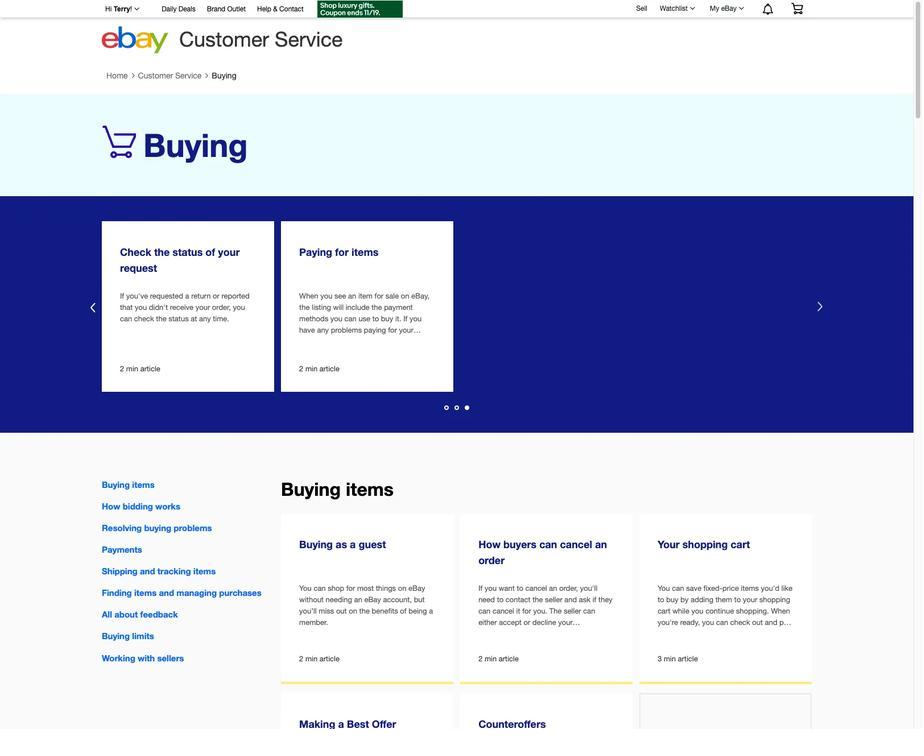 Task type: vqa. For each thing, say whether or not it's contained in the screenshot.
"My eBay" link
yes



Task type: describe. For each thing, give the bounding box(es) containing it.
article for paying for items
[[320, 365, 340, 374]]

can up by
[[673, 585, 685, 594]]

2 for how buyers can cancel an order
[[479, 655, 483, 664]]

request
[[120, 262, 157, 275]]

service inside customer service 'banner'
[[275, 27, 343, 51]]

1 vertical spatial on
[[398, 585, 407, 594]]

most
[[358, 585, 374, 594]]

buying link
[[212, 71, 237, 80]]

your inside "check the status of your request"
[[218, 246, 240, 259]]

an inside you can shop for most things on ebay without needing an ebay account, but you'll miss out on the benefits of being a member.
[[355, 596, 363, 605]]

when you see an item for sale on ebay, the listing will include the payment methods you can use to buy it. if you have any problems paying for your items, we can help troubleshoot the issue.
[[300, 292, 430, 358]]

accept
[[499, 619, 522, 628]]

items,
[[300, 338, 320, 346]]

brand
[[207, 5, 226, 13]]

include
[[346, 304, 370, 312]]

you can shop for most things on ebay without needing an ebay account, but you'll miss out on the benefits of being a member.
[[300, 585, 433, 628]]

2 min article for buying as a guest
[[300, 655, 340, 664]]

get the coupon image
[[318, 1, 403, 18]]

if
[[593, 596, 597, 605]]

it.
[[396, 315, 402, 324]]

them
[[716, 596, 733, 605]]

that
[[120, 304, 133, 312]]

resolving buying problems
[[102, 523, 212, 534]]

see
[[335, 292, 346, 301]]

2 for check the status of your request
[[120, 365, 124, 374]]

all about feedback link
[[102, 610, 178, 620]]

miss
[[319, 608, 334, 616]]

tracking
[[158, 567, 191, 577]]

watchlist
[[660, 5, 688, 13]]

guest
[[359, 539, 386, 551]]

an inside if you want to cancel an order, you'll need to contact the seller and ask if they can cancel it for you. the seller can either accept or decline your cancellation request.
[[550, 585, 558, 594]]

problems inside when you see an item for sale on ebay, the listing will include the payment methods you can use to buy it. if you have any problems paying for your items, we can help troubleshoot the issue.
[[331, 326, 362, 335]]

the up methods
[[300, 304, 310, 312]]

1 horizontal spatial seller
[[564, 608, 582, 616]]

at
[[191, 315, 197, 324]]

2 for paying for items
[[300, 365, 304, 374]]

check inside if you've requested a return or reported that you didn't receive your order, you can check the status at any time.
[[134, 315, 154, 324]]

1 horizontal spatial cart
[[731, 539, 751, 551]]

brand outlet
[[207, 5, 246, 13]]

your shopping cart
[[658, 539, 751, 551]]

when inside when you see an item for sale on ebay, the listing will include the payment methods you can use to buy it. if you have any problems paying for your items, we can help troubleshoot the issue.
[[300, 292, 319, 301]]

all about feedback
[[102, 610, 178, 620]]

2 min article for check the status of your request
[[120, 365, 160, 374]]

you can save fixed-price items you'd like to buy by adding them to your shopping cart while you continue shopping. when you're ready, you can check out and pay for multiple items in one go.
[[658, 585, 793, 639]]

feedback
[[140, 610, 178, 620]]

order, inside if you've requested a return or reported that you didn't receive your order, you can check the status at any time.
[[212, 304, 231, 312]]

decline
[[533, 619, 557, 628]]

request.
[[521, 631, 547, 639]]

you down continue
[[703, 619, 715, 628]]

reported
[[222, 292, 250, 301]]

if for check the status of your request
[[120, 292, 124, 301]]

you right it.
[[410, 315, 422, 324]]

customer inside customer service 'banner'
[[179, 27, 269, 51]]

help & contact link
[[257, 3, 304, 16]]

your shopping cart image
[[791, 3, 805, 14]]

buying as a guest
[[300, 539, 386, 551]]

for left sale
[[375, 292, 384, 301]]

home
[[106, 71, 128, 80]]

didn't
[[149, 304, 168, 312]]

ebay inside account navigation
[[722, 5, 737, 13]]

return
[[191, 292, 211, 301]]

the inside if you want to cancel an order, you'll need to contact the seller and ask if they can cancel it for you. the seller can either accept or decline your cancellation request.
[[533, 596, 544, 605]]

shipping and tracking items link
[[102, 567, 216, 577]]

terry
[[114, 5, 130, 13]]

min for buying as a guest
[[306, 655, 318, 664]]

buying limits link
[[102, 632, 154, 642]]

buying items link
[[102, 480, 155, 490]]

but
[[414, 596, 425, 605]]

buy inside you can save fixed-price items you'd like to buy by adding them to your shopping cart while you continue shopping. when you're ready, you can check out and pay for multiple items in one go.
[[667, 596, 679, 605]]

paying
[[300, 246, 333, 259]]

ready,
[[681, 619, 701, 628]]

out inside you can shop for most things on ebay without needing an ebay account, but you'll miss out on the benefits of being a member.
[[336, 608, 347, 616]]

customer inside buying main content
[[138, 71, 173, 80]]

can down need at the right bottom
[[479, 608, 491, 616]]

1 vertical spatial a
[[350, 539, 356, 551]]

if you've requested a return or reported that you didn't receive your order, you can check the status at any time.
[[120, 292, 250, 324]]

about
[[115, 610, 138, 620]]

2 vertical spatial on
[[349, 608, 358, 616]]

help
[[257, 5, 272, 13]]

your
[[658, 539, 680, 551]]

the inside if you've requested a return or reported that you didn't receive your order, you can check the status at any time.
[[156, 315, 167, 324]]

my ebay link
[[704, 2, 750, 15]]

can inside if you've requested a return or reported that you didn't receive your order, you can check the status at any time.
[[120, 315, 132, 324]]

you down the will
[[331, 315, 343, 324]]

you down reported
[[233, 304, 245, 312]]

1 horizontal spatial buying items
[[281, 479, 394, 501]]

min for how buyers can cancel an order
[[485, 655, 497, 664]]

one
[[725, 631, 738, 639]]

buying limits
[[102, 632, 154, 642]]

finding
[[102, 588, 132, 599]]

sell link
[[632, 4, 653, 12]]

status inside if you've requested a return or reported that you didn't receive your order, you can check the status at any time.
[[169, 315, 189, 324]]

like
[[782, 585, 793, 594]]

for right paying
[[335, 246, 349, 259]]

cart inside you can save fixed-price items you'd like to buy by adding them to your shopping cart while you continue shopping. when you're ready, you can check out and pay for multiple items in one go.
[[658, 608, 671, 616]]

how for how bidding works
[[102, 502, 120, 512]]

the inside you can shop for most things on ebay without needing an ebay account, but you'll miss out on the benefits of being a member.
[[360, 608, 370, 616]]

for inside you can save fixed-price items you'd like to buy by adding them to your shopping cart while you continue shopping. when you're ready, you can check out and pay for multiple items in one go.
[[658, 631, 667, 639]]

how bidding works
[[102, 502, 180, 512]]

2 min article for how buyers can cancel an order
[[479, 655, 519, 664]]

a inside you can shop for most things on ebay without needing an ebay account, but you'll miss out on the benefits of being a member.
[[429, 608, 433, 616]]

ask
[[580, 596, 591, 605]]

article for check the status of your request
[[140, 365, 160, 374]]

contact
[[280, 5, 304, 13]]

it
[[517, 608, 521, 616]]

buying main content
[[0, 66, 914, 730]]

sell
[[637, 4, 648, 12]]

working
[[102, 653, 135, 664]]

account,
[[383, 596, 412, 605]]

3 min article
[[658, 655, 699, 664]]

shopping.
[[737, 608, 770, 616]]

article for your shopping cart
[[679, 655, 699, 664]]

to down price
[[735, 596, 742, 605]]

you down adding
[[692, 608, 704, 616]]

buy inside when you see an item for sale on ebay, the listing will include the payment methods you can use to buy it. if you have any problems paying for your items, we can help troubleshoot the issue.
[[381, 315, 394, 324]]

listing
[[312, 304, 331, 312]]

how bidding works link
[[102, 502, 180, 512]]

0 horizontal spatial shopping
[[683, 539, 729, 551]]

0 horizontal spatial ebay
[[365, 596, 381, 605]]

customer service inside 'banner'
[[179, 27, 343, 51]]

the right troubleshoot
[[407, 338, 418, 346]]

the
[[550, 608, 562, 616]]

daily deals link
[[162, 3, 196, 16]]

if inside when you see an item for sale on ebay, the listing will include the payment methods you can use to buy it. if you have any problems paying for your items, we can help troubleshoot the issue.
[[404, 315, 408, 324]]

your inside if you want to cancel an order, you'll need to contact the seller and ask if they can cancel it for you. the seller can either accept or decline your cancellation request.
[[559, 619, 573, 628]]

check
[[120, 246, 151, 259]]

min for check the status of your request
[[126, 365, 138, 374]]

hi
[[105, 5, 112, 13]]

2 min article for paying for items
[[300, 365, 340, 374]]

status inside "check the status of your request"
[[173, 246, 203, 259]]

time.
[[213, 315, 229, 324]]

adding
[[691, 596, 714, 605]]

as
[[336, 539, 347, 551]]

a inside if you've requested a return or reported that you didn't receive your order, you can check the status at any time.
[[185, 292, 189, 301]]

save
[[687, 585, 702, 594]]

fixed-
[[704, 585, 723, 594]]

deals
[[179, 5, 196, 13]]

finding items and managing purchases
[[102, 588, 262, 599]]



Task type: locate. For each thing, give the bounding box(es) containing it.
seller
[[546, 596, 563, 605], [564, 608, 582, 616]]

2 you from the left
[[658, 585, 671, 594]]

article for buying as a guest
[[320, 655, 340, 664]]

1 vertical spatial customer service
[[138, 71, 202, 80]]

items left in
[[697, 631, 715, 639]]

0 vertical spatial cart
[[731, 539, 751, 551]]

of inside you can shop for most things on ebay without needing an ebay account, but you'll miss out on the benefits of being a member.
[[400, 608, 407, 616]]

items up all about feedback link
[[134, 588, 157, 599]]

they
[[599, 596, 613, 605]]

troubleshoot
[[364, 338, 405, 346]]

cancellation
[[479, 631, 519, 639]]

payment
[[384, 304, 413, 312]]

the right check at the left top of the page
[[154, 246, 170, 259]]

cancel inside the how buyers can cancel an order
[[561, 539, 593, 551]]

check
[[134, 315, 154, 324], [731, 619, 751, 628]]

1 vertical spatial cancel
[[526, 585, 548, 594]]

0 horizontal spatial service
[[175, 71, 202, 80]]

for down you're
[[658, 631, 667, 639]]

you left save
[[658, 585, 671, 594]]

on inside when you see an item for sale on ebay, the listing will include the payment methods you can use to buy it. if you have any problems paying for your items, we can help troubleshoot the issue.
[[401, 292, 410, 301]]

customer service right home link
[[138, 71, 202, 80]]

0 vertical spatial how
[[102, 502, 120, 512]]

shopping right your
[[683, 539, 729, 551]]

can right the buyers
[[540, 539, 558, 551]]

need
[[479, 596, 495, 605]]

1 horizontal spatial service
[[275, 27, 343, 51]]

when up listing on the top left of the page
[[300, 292, 319, 301]]

and left the "ask"
[[565, 596, 578, 605]]

your inside you can save fixed-price items you'd like to buy by adding them to your shopping cart while you continue shopping. when you're ready, you can check out and pay for multiple items in one go.
[[744, 596, 758, 605]]

1 you from the left
[[300, 585, 312, 594]]

0 horizontal spatial of
[[206, 246, 215, 259]]

of up return
[[206, 246, 215, 259]]

check up go.
[[731, 619, 751, 628]]

you up need at the right bottom
[[485, 585, 497, 594]]

how inside the how buyers can cancel an order
[[479, 539, 501, 551]]

on down needing
[[349, 608, 358, 616]]

either
[[479, 619, 497, 628]]

the down 'item'
[[372, 304, 382, 312]]

service inside buying main content
[[175, 71, 202, 80]]

ebay up but
[[409, 585, 426, 594]]

0 horizontal spatial or
[[213, 292, 220, 301]]

outlet
[[227, 5, 246, 13]]

0 horizontal spatial seller
[[546, 596, 563, 605]]

my ebay
[[711, 5, 737, 13]]

customer service link
[[138, 71, 202, 80]]

want
[[499, 585, 515, 594]]

an inside the how buyers can cancel an order
[[596, 539, 608, 551]]

1 horizontal spatial you
[[658, 585, 671, 594]]

ebay,
[[412, 292, 430, 301]]

0 horizontal spatial how
[[102, 502, 120, 512]]

shopping down you'd
[[760, 596, 791, 605]]

order, left you'll
[[560, 585, 579, 594]]

ebay right "my"
[[722, 5, 737, 13]]

sale
[[386, 292, 399, 301]]

with
[[138, 653, 155, 664]]

for
[[335, 246, 349, 259], [375, 292, 384, 301], [388, 326, 397, 335], [347, 585, 356, 594], [523, 608, 532, 616], [658, 631, 667, 639]]

customer service inside buying main content
[[138, 71, 202, 80]]

you'd
[[762, 585, 780, 594]]

and up the feedback
[[159, 588, 174, 599]]

benefits
[[372, 608, 398, 616]]

finding items and managing purchases link
[[102, 588, 262, 599]]

service left buying link
[[175, 71, 202, 80]]

2 vertical spatial a
[[429, 608, 433, 616]]

how
[[102, 502, 120, 512], [479, 539, 501, 551]]

and inside if you want to cancel an order, you'll need to contact the seller and ask if they can cancel it for you. the seller can either accept or decline your cancellation request.
[[565, 596, 578, 605]]

0 vertical spatial customer
[[179, 27, 269, 51]]

customer down brand outlet link
[[179, 27, 269, 51]]

of inside "check the status of your request"
[[206, 246, 215, 259]]

status up return
[[173, 246, 203, 259]]

all
[[102, 610, 112, 620]]

problems down works
[[174, 523, 212, 534]]

customer right home
[[138, 71, 173, 80]]

2 horizontal spatial if
[[479, 585, 483, 594]]

on right sale
[[401, 292, 410, 301]]

how for how buyers can cancel an order
[[479, 539, 501, 551]]

on up account,
[[398, 585, 407, 594]]

1 vertical spatial problems
[[174, 523, 212, 534]]

1 horizontal spatial or
[[524, 619, 531, 628]]

any inside when you see an item for sale on ebay, the listing will include the payment methods you can use to buy it. if you have any problems paying for your items, we can help troubleshoot the issue.
[[317, 326, 329, 335]]

of down account,
[[400, 608, 407, 616]]

0 vertical spatial problems
[[331, 326, 362, 335]]

payments link
[[102, 545, 142, 555]]

and inside you can save fixed-price items you'd like to buy by adding them to your shopping cart while you continue shopping. when you're ready, you can check out and pay for multiple items in one go.
[[766, 619, 778, 628]]

shop
[[328, 585, 345, 594]]

0 vertical spatial order,
[[212, 304, 231, 312]]

1 horizontal spatial ebay
[[409, 585, 426, 594]]

0 horizontal spatial if
[[120, 292, 124, 301]]

0 horizontal spatial a
[[185, 292, 189, 301]]

managing
[[177, 588, 217, 599]]

requested
[[150, 292, 183, 301]]

an up the
[[550, 585, 558, 594]]

the left benefits
[[360, 608, 370, 616]]

the up you.
[[533, 596, 544, 605]]

order, up "time."
[[212, 304, 231, 312]]

needing
[[326, 596, 352, 605]]

if inside if you've requested a return or reported that you didn't receive your order, you can check the status at any time.
[[120, 292, 124, 301]]

or up the request.
[[524, 619, 531, 628]]

1 vertical spatial check
[[731, 619, 751, 628]]

customer service banner
[[99, 0, 813, 57]]

to right use
[[373, 315, 379, 324]]

an up you'll
[[596, 539, 608, 551]]

1 vertical spatial status
[[169, 315, 189, 324]]

account navigation
[[99, 0, 813, 19]]

1 vertical spatial seller
[[564, 608, 582, 616]]

seller down the "ask"
[[564, 608, 582, 616]]

1 vertical spatial buy
[[667, 596, 679, 605]]

3
[[658, 655, 662, 664]]

will
[[333, 304, 344, 312]]

for right shop
[[347, 585, 356, 594]]

out inside you can save fixed-price items you'd like to buy by adding them to your shopping cart while you continue shopping. when you're ready, you can check out and pay for multiple items in one go.
[[753, 619, 764, 628]]

1 horizontal spatial when
[[772, 608, 791, 616]]

can inside the how buyers can cancel an order
[[540, 539, 558, 551]]

for inside if you want to cancel an order, you'll need to contact the seller and ask if they can cancel it for you. the seller can either accept or decline your cancellation request.
[[523, 608, 532, 616]]

your
[[218, 246, 240, 259], [196, 304, 210, 312], [399, 326, 414, 335], [744, 596, 758, 605], [559, 619, 573, 628]]

0 vertical spatial status
[[173, 246, 203, 259]]

use
[[359, 315, 371, 324]]

sellers
[[157, 653, 184, 664]]

0 horizontal spatial any
[[199, 315, 211, 324]]

or inside if you've requested a return or reported that you didn't receive your order, you can check the status at any time.
[[213, 292, 220, 301]]

to inside when you see an item for sale on ebay, the listing will include the payment methods you can use to buy it. if you have any problems paying for your items, we can help troubleshoot the issue.
[[373, 315, 379, 324]]

1 vertical spatial order,
[[560, 585, 579, 594]]

can down the "ask"
[[584, 608, 596, 616]]

price
[[723, 585, 740, 594]]

or inside if you want to cancel an order, you'll need to contact the seller and ask if they can cancel it for you. the seller can either accept or decline your cancellation request.
[[524, 619, 531, 628]]

1 horizontal spatial order,
[[560, 585, 579, 594]]

when inside you can save fixed-price items you'd like to buy by adding them to your shopping cart while you continue shopping. when you're ready, you can check out and pay for multiple items in one go.
[[772, 608, 791, 616]]

check down didn't
[[134, 315, 154, 324]]

1 vertical spatial of
[[400, 608, 407, 616]]

can up "without"
[[314, 585, 326, 594]]

you inside you can save fixed-price items you'd like to buy by adding them to your shopping cart while you continue shopping. when you're ready, you can check out and pay for multiple items in one go.
[[658, 585, 671, 594]]

if up the that
[[120, 292, 124, 301]]

2 vertical spatial ebay
[[365, 596, 381, 605]]

0 horizontal spatial problems
[[174, 523, 212, 534]]

buying
[[212, 71, 237, 80], [143, 126, 248, 164], [281, 479, 341, 501], [102, 480, 130, 490], [300, 539, 333, 551], [102, 632, 130, 642]]

receive
[[170, 304, 194, 312]]

0 vertical spatial customer service
[[179, 27, 343, 51]]

you for your shopping cart
[[658, 585, 671, 594]]

a
[[185, 292, 189, 301], [350, 539, 356, 551], [429, 608, 433, 616]]

items up guest
[[346, 479, 394, 501]]

resolving buying problems link
[[102, 523, 212, 534]]

1 vertical spatial how
[[479, 539, 501, 551]]

1 vertical spatial if
[[404, 315, 408, 324]]

can
[[120, 315, 132, 324], [345, 315, 357, 324], [333, 338, 345, 346], [540, 539, 558, 551], [314, 585, 326, 594], [673, 585, 685, 594], [479, 608, 491, 616], [584, 608, 596, 616], [717, 619, 729, 628]]

items up how bidding works
[[132, 480, 155, 490]]

limits
[[132, 632, 154, 642]]

for inside you can shop for most things on ebay without needing an ebay account, but you'll miss out on the benefits of being a member.
[[347, 585, 356, 594]]

0 vertical spatial shopping
[[683, 539, 729, 551]]

items up 'item'
[[352, 246, 379, 259]]

0 vertical spatial ebay
[[722, 5, 737, 13]]

1 horizontal spatial customer
[[179, 27, 269, 51]]

methods
[[300, 315, 329, 324]]

can down the that
[[120, 315, 132, 324]]

2 vertical spatial if
[[479, 585, 483, 594]]

1 horizontal spatial how
[[479, 539, 501, 551]]

0 vertical spatial buy
[[381, 315, 394, 324]]

you inside you can shop for most things on ebay without needing an ebay account, but you'll miss out on the benefits of being a member.
[[300, 585, 312, 594]]

your up shopping.
[[744, 596, 758, 605]]

0 vertical spatial cancel
[[561, 539, 593, 551]]

1 horizontal spatial of
[[400, 608, 407, 616]]

if for how buyers can cancel an order
[[479, 585, 483, 594]]

2 horizontal spatial cancel
[[561, 539, 593, 551]]

you down you've
[[135, 304, 147, 312]]

2 for buying as a guest
[[300, 655, 304, 664]]

1 vertical spatial any
[[317, 326, 329, 335]]

0 vertical spatial of
[[206, 246, 215, 259]]

your inside when you see an item for sale on ebay, the listing will include the payment methods you can use to buy it. if you have any problems paying for your items, we can help troubleshoot the issue.
[[399, 326, 414, 335]]

2 horizontal spatial a
[[429, 608, 433, 616]]

0 vertical spatial service
[[275, 27, 343, 51]]

items up managing
[[193, 567, 216, 577]]

how up resolving at the bottom of page
[[102, 502, 120, 512]]

buying items
[[281, 479, 394, 501], [102, 480, 155, 490]]

you'll
[[300, 608, 317, 616]]

0 horizontal spatial you
[[300, 585, 312, 594]]

1 vertical spatial out
[[753, 619, 764, 628]]

or right return
[[213, 292, 220, 301]]

daily
[[162, 5, 177, 13]]

you
[[321, 292, 333, 301], [135, 304, 147, 312], [233, 304, 245, 312], [331, 315, 343, 324], [410, 315, 422, 324], [485, 585, 497, 594], [692, 608, 704, 616], [703, 619, 715, 628]]

!
[[130, 5, 132, 13]]

1 vertical spatial ebay
[[409, 585, 426, 594]]

cart up price
[[731, 539, 751, 551]]

working with sellers link
[[102, 653, 184, 664]]

and left the tracking
[[140, 567, 155, 577]]

paying
[[364, 326, 386, 335]]

you're
[[658, 619, 679, 628]]

you've
[[126, 292, 148, 301]]

1 vertical spatial shopping
[[760, 596, 791, 605]]

article for how buyers can cancel an order
[[499, 655, 519, 664]]

1 vertical spatial or
[[524, 619, 531, 628]]

order
[[479, 555, 505, 567]]

a up receive
[[185, 292, 189, 301]]

shopping inside you can save fixed-price items you'd like to buy by adding them to your shopping cart while you continue shopping. when you're ready, you can check out and pay for multiple items in one go.
[[760, 596, 791, 605]]

status down receive
[[169, 315, 189, 324]]

2 horizontal spatial ebay
[[722, 5, 737, 13]]

0 vertical spatial any
[[199, 315, 211, 324]]

0 vertical spatial seller
[[546, 596, 563, 605]]

problems up help
[[331, 326, 362, 335]]

1 horizontal spatial cancel
[[526, 585, 548, 594]]

0 horizontal spatial cart
[[658, 608, 671, 616]]

if right it.
[[404, 315, 408, 324]]

your down return
[[196, 304, 210, 312]]

1 horizontal spatial if
[[404, 315, 408, 324]]

2 vertical spatial cancel
[[493, 608, 515, 616]]

can down the include
[[345, 315, 357, 324]]

continue
[[706, 608, 735, 616]]

0 horizontal spatial check
[[134, 315, 154, 324]]

can down continue
[[717, 619, 729, 628]]

0 horizontal spatial buying items
[[102, 480, 155, 490]]

items right price
[[742, 585, 760, 594]]

1 vertical spatial service
[[175, 71, 202, 80]]

0 vertical spatial a
[[185, 292, 189, 301]]

out down needing
[[336, 608, 347, 616]]

your up reported
[[218, 246, 240, 259]]

0 horizontal spatial buy
[[381, 315, 394, 324]]

order, inside if you want to cancel an order, you'll need to contact the seller and ask if they can cancel it for you. the seller can either accept or decline your cancellation request.
[[560, 585, 579, 594]]

0 vertical spatial out
[[336, 608, 347, 616]]

purchases
[[219, 588, 262, 599]]

have
[[300, 326, 315, 335]]

you for buying as a guest
[[300, 585, 312, 594]]

when up pay
[[772, 608, 791, 616]]

you inside if you want to cancel an order, you'll need to contact the seller and ask if they can cancel it for you. the seller can either accept or decline your cancellation request.
[[485, 585, 497, 594]]

buying items up 'bidding'
[[102, 480, 155, 490]]

an inside when you see an item for sale on ebay, the listing will include the payment methods you can use to buy it. if you have any problems paying for your items, we can help troubleshoot the issue.
[[349, 292, 357, 301]]

0 vertical spatial check
[[134, 315, 154, 324]]

an right see
[[349, 292, 357, 301]]

the down didn't
[[156, 315, 167, 324]]

0 vertical spatial if
[[120, 292, 124, 301]]

0 horizontal spatial out
[[336, 608, 347, 616]]

buyers
[[504, 539, 537, 551]]

an down most
[[355, 596, 363, 605]]

you up listing on the top left of the page
[[321, 292, 333, 301]]

0 horizontal spatial order,
[[212, 304, 231, 312]]

any inside if you've requested a return or reported that you didn't receive your order, you can check the status at any time.
[[199, 315, 211, 324]]

without
[[300, 596, 324, 605]]

member.
[[300, 619, 328, 628]]

0 vertical spatial or
[[213, 292, 220, 301]]

help
[[347, 338, 362, 346]]

if you want to cancel an order, you'll need to contact the seller and ask if they can cancel it for you. the seller can either accept or decline your cancellation request.
[[479, 585, 613, 639]]

while
[[673, 608, 690, 616]]

can inside you can shop for most things on ebay without needing an ebay account, but you'll miss out on the benefits of being a member.
[[314, 585, 326, 594]]

1 vertical spatial when
[[772, 608, 791, 616]]

0 horizontal spatial customer
[[138, 71, 173, 80]]

1 horizontal spatial shopping
[[760, 596, 791, 605]]

how buyers can cancel an order
[[479, 539, 608, 567]]

seller up the
[[546, 596, 563, 605]]

being
[[409, 608, 427, 616]]

min for paying for items
[[306, 365, 318, 374]]

my
[[711, 5, 720, 13]]

if up need at the right bottom
[[479, 585, 483, 594]]

when
[[300, 292, 319, 301], [772, 608, 791, 616]]

works
[[156, 502, 180, 512]]

0 horizontal spatial when
[[300, 292, 319, 301]]

cart up you're
[[658, 608, 671, 616]]

cancel up you'll
[[561, 539, 593, 551]]

issue.
[[300, 349, 319, 358]]

buy left it.
[[381, 315, 394, 324]]

home link
[[106, 71, 128, 80]]

out down shopping.
[[753, 619, 764, 628]]

order,
[[212, 304, 231, 312], [560, 585, 579, 594]]

1 horizontal spatial buy
[[667, 596, 679, 605]]

can right we
[[333, 338, 345, 346]]

min for your shopping cart
[[664, 655, 677, 664]]

if inside if you want to cancel an order, you'll need to contact the seller and ask if they can cancel it for you. the seller can either accept or decline your cancellation request.
[[479, 585, 483, 594]]

paying for items
[[300, 246, 379, 259]]

your inside if you've requested a return or reported that you didn't receive your order, you can check the status at any time.
[[196, 304, 210, 312]]

shipping
[[102, 567, 138, 577]]

1 horizontal spatial check
[[731, 619, 751, 628]]

for down it.
[[388, 326, 397, 335]]

your down the
[[559, 619, 573, 628]]

status
[[173, 246, 203, 259], [169, 315, 189, 324]]

things
[[376, 585, 396, 594]]

buying items up as
[[281, 479, 394, 501]]

1 vertical spatial cart
[[658, 608, 671, 616]]

you up "without"
[[300, 585, 312, 594]]

2
[[120, 365, 124, 374], [300, 365, 304, 374], [300, 655, 304, 664], [479, 655, 483, 664]]

by
[[681, 596, 689, 605]]

to down want
[[497, 596, 504, 605]]

for right it
[[523, 608, 532, 616]]

customer service down help
[[179, 27, 343, 51]]

check inside you can save fixed-price items you'd like to buy by adding them to your shopping cart while you continue shopping. when you're ready, you can check out and pay for multiple items in one go.
[[731, 619, 751, 628]]

0 vertical spatial on
[[401, 292, 410, 301]]

a right as
[[350, 539, 356, 551]]

1 horizontal spatial any
[[317, 326, 329, 335]]

cancel up contact
[[526, 585, 548, 594]]

to left by
[[658, 596, 665, 605]]

your down it.
[[399, 326, 414, 335]]

1 vertical spatial customer
[[138, 71, 173, 80]]

0 vertical spatial when
[[300, 292, 319, 301]]

the inside "check the status of your request"
[[154, 246, 170, 259]]

check the status of your request
[[120, 246, 240, 275]]

we
[[322, 338, 331, 346]]

to up contact
[[517, 585, 524, 594]]

1 horizontal spatial out
[[753, 619, 764, 628]]

0 horizontal spatial cancel
[[493, 608, 515, 616]]

how up order
[[479, 539, 501, 551]]

1 horizontal spatial problems
[[331, 326, 362, 335]]

of
[[206, 246, 215, 259], [400, 608, 407, 616]]

1 horizontal spatial a
[[350, 539, 356, 551]]



